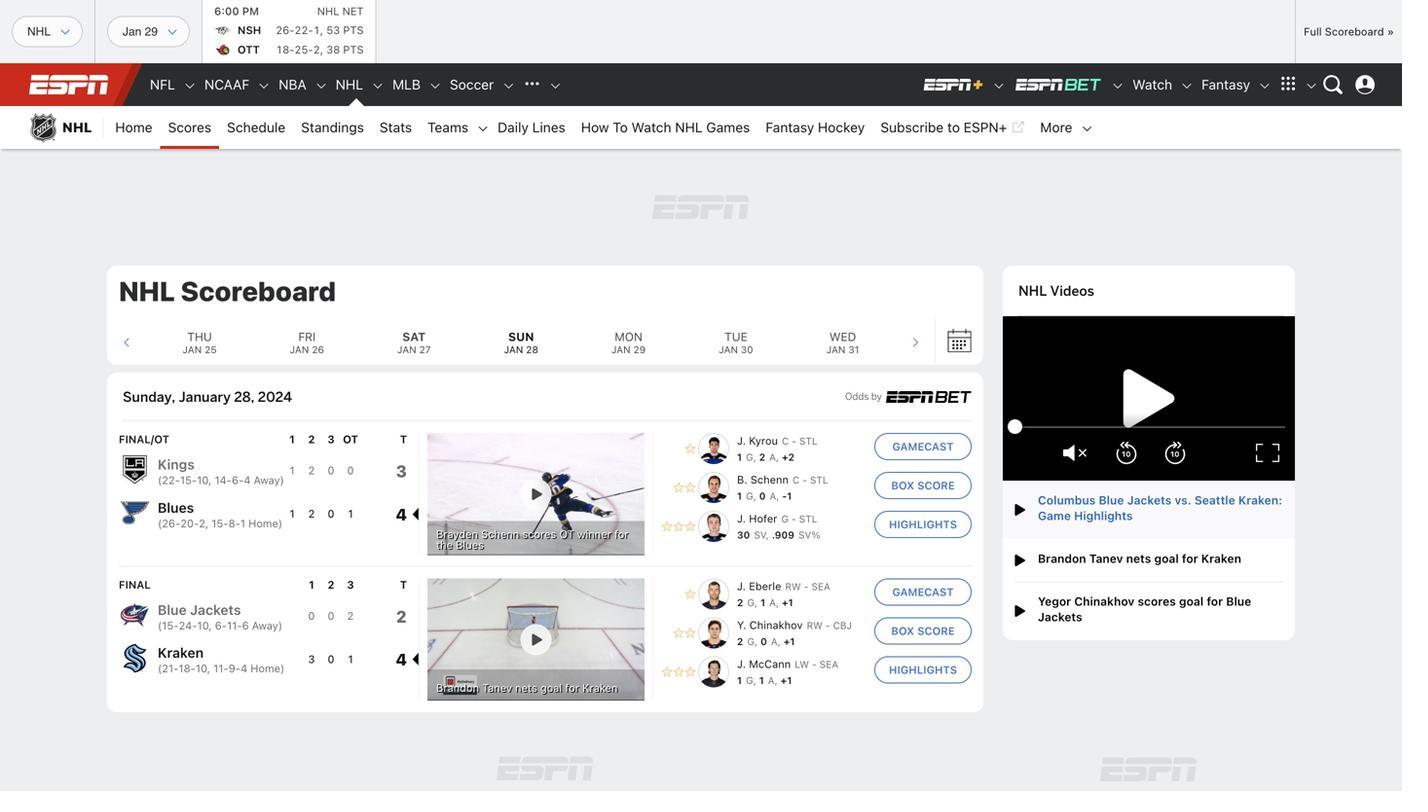 Task type: vqa. For each thing, say whether or not it's contained in the screenshot.


Task type: locate. For each thing, give the bounding box(es) containing it.
goal inside nhl scoreboard main content
[[540, 682, 562, 695]]

0 vertical spatial goal
[[1154, 552, 1179, 565]]

away right 6
[[252, 620, 278, 632]]

home for 2
[[250, 663, 280, 675]]

list containing j. eberle
[[661, 579, 867, 688]]

1 gamecast from the top
[[892, 441, 954, 453]]

1 vertical spatial ot
[[559, 528, 574, 541]]

teams
[[428, 119, 468, 135]]

3 ( from the top
[[158, 620, 162, 632]]

watch right the to
[[632, 119, 671, 135]]

home down nfl link
[[115, 119, 152, 135]]

0 vertical spatial 6-
[[232, 474, 244, 487]]

0 vertical spatial blues
[[158, 500, 194, 516]]

1 vertical spatial rw
[[807, 620, 823, 632]]

26- up 25-
[[276, 24, 295, 37]]

scores
[[168, 119, 211, 135]]

0 vertical spatial rw
[[785, 581, 801, 593]]

1 j. from the top
[[737, 435, 746, 448]]

( inside blue jackets ( 15-24-10 6-11-6 away )
[[158, 620, 162, 632]]

) right 8-
[[278, 517, 282, 530]]

1 vertical spatial nets
[[515, 682, 537, 695]]

list
[[661, 433, 867, 543], [661, 579, 867, 688]]

) right the 9-
[[280, 663, 285, 675]]

c inside the b. schenn c - stl 1 g 0 a -1
[[793, 475, 800, 486]]

j. inside j. eberle rw - sea 2 g 1 a +1
[[737, 580, 746, 593]]

10 up kraken link
[[197, 620, 209, 632]]

odds provided by espn bet image
[[845, 391, 972, 403]]

jackets
[[1127, 493, 1172, 507], [190, 602, 241, 618], [1038, 610, 1082, 624]]

g up mccann
[[747, 636, 755, 648]]

nhl link
[[328, 63, 371, 106], [19, 106, 103, 149]]

sun
[[508, 330, 534, 344]]

score right the cbj
[[917, 625, 955, 638]]

1 highlights link from the top
[[874, 511, 972, 539]]

2 vertical spatial kraken
[[582, 682, 618, 695]]

15- inside blues ( 26-20-2 15-8-1 home )
[[212, 517, 228, 530]]

j. hofer g - stl 30 sv .909 sv%
[[737, 513, 820, 541]]

pts
[[343, 24, 364, 37], [343, 43, 364, 56]]

rw right eberle
[[785, 581, 801, 593]]

home right the 9-
[[250, 663, 280, 675]]

6 jan from the left
[[719, 344, 738, 355]]

jan for sun
[[504, 344, 523, 355]]

goal
[[1154, 552, 1179, 565], [1179, 595, 1204, 608], [540, 682, 562, 695]]

0 horizontal spatial jackets
[[190, 602, 241, 618]]

y.
[[737, 619, 746, 632]]

jan inside tue jan 30
[[719, 344, 738, 355]]

scores for ot
[[522, 528, 556, 541]]

- inside j. mccann lw - sea 1 g 1 a +1
[[812, 659, 817, 671]]

( for kraken
[[158, 663, 162, 675]]

j. inside j. hofer g - stl 30 sv .909 sv%
[[737, 513, 746, 525]]

2 gamecast from the top
[[892, 586, 954, 599]]

nhl inside main content
[[119, 275, 175, 307]]

2 j. from the top
[[737, 513, 746, 525]]

2 inside j. kyrou c - stl 1 g 2 a +2
[[759, 452, 765, 463]]

3 jan from the left
[[397, 344, 416, 355]]

a inside j. kyrou c - stl 1 g 2 a +2
[[769, 452, 776, 463]]

a for kyrou
[[769, 452, 776, 463]]

2 box score from the top
[[891, 625, 955, 638]]

1 horizontal spatial schenn
[[750, 474, 789, 487]]

1 vertical spatial schenn
[[481, 528, 519, 541]]

global navigation element
[[19, 63, 1383, 106]]

scores left winner
[[522, 528, 556, 541]]

1 ( from the top
[[158, 474, 162, 487]]

external link image
[[1011, 116, 1025, 139]]

ot inside the brayden schenn scores ot winner for the blues
[[559, 528, 574, 541]]

a inside j. eberle rw - sea 2 g 1 a +1
[[769, 597, 776, 609]]

away right 14-
[[254, 474, 280, 487]]

watch inside global navigation element
[[1133, 76, 1172, 92]]

j. for j. hofer
[[737, 513, 746, 525]]

scores inside the brayden schenn scores ot winner for the blues
[[522, 528, 556, 541]]

nsh
[[238, 24, 261, 37]]

a left +2
[[769, 452, 776, 463]]

full scoreboard » link
[[1295, 0, 1402, 63]]

nets inside nhl scoreboard main content
[[515, 682, 537, 695]]

j. left 'kyrou' on the bottom
[[737, 435, 746, 448]]

jan down the "mon"
[[611, 344, 631, 355]]

blues right the
[[456, 539, 484, 552]]

chinakhov down j. eberle rw - sea 2 g 1 a +1
[[749, 619, 803, 632]]

home inside blues ( 26-20-2 15-8-1 home )
[[248, 517, 278, 530]]

highlights
[[1074, 509, 1133, 523], [889, 519, 957, 531], [889, 664, 957, 677]]

2 horizontal spatial jackets
[[1127, 493, 1172, 507]]

( down kings
[[158, 474, 162, 487]]

stl up sv%
[[799, 514, 817, 525]]

6- inside blue jackets ( 15-24-10 6-11-6 away )
[[215, 620, 227, 632]]

c up +2
[[782, 436, 789, 447]]

nets
[[1126, 552, 1151, 565], [515, 682, 537, 695]]

+1 for mccann
[[781, 675, 792, 687]]

g inside the b. schenn c - stl 1 g 0 a -1
[[746, 491, 753, 502]]

score for 3
[[917, 480, 955, 492]]

15- inside the kings ( 22-15-10 14-6-4 away )
[[180, 474, 197, 487]]

1 horizontal spatial blues
[[456, 539, 484, 552]]

sunday,
[[123, 389, 175, 406]]

0 vertical spatial gamecast link
[[874, 433, 972, 461]]

2 gamecast link from the top
[[874, 579, 972, 606]]

a for chinakhov
[[771, 636, 778, 648]]

schenn inside the brayden schenn scores ot winner for the blues
[[481, 528, 519, 541]]

a down eberle
[[769, 597, 776, 609]]

fantasy right watch icon
[[1202, 76, 1250, 92]]

1 vertical spatial gamecast
[[892, 586, 954, 599]]

nhl link down 38
[[328, 63, 371, 106]]

rw for eberle
[[785, 581, 801, 593]]

rw
[[785, 581, 801, 593], [807, 620, 823, 632]]

2 horizontal spatial blue
[[1226, 595, 1251, 608]]

+1 inside y. chinakhov rw - cbj 2 g 0 a +1
[[783, 636, 795, 648]]

j. inside j. kyrou c - stl 1 g 2 a +2
[[737, 435, 746, 448]]

final
[[119, 579, 151, 592]]

( left 24-
[[158, 620, 162, 632]]

jan inside fri jan 26
[[290, 344, 309, 355]]

1 vertical spatial box
[[891, 625, 914, 638]]

chinakhov
[[1074, 595, 1135, 608], [749, 619, 803, 632]]

2 vertical spatial +1
[[781, 675, 792, 687]]

j. mccann image
[[698, 657, 729, 688]]

j. inside j. mccann lw - sea 1 g 1 a +1
[[737, 658, 746, 671]]

c for kyrou
[[782, 436, 789, 447]]

box down odds provided by espn bet image
[[891, 480, 914, 492]]

box score link for 3
[[874, 472, 972, 500]]

kyrou
[[749, 435, 778, 448]]

0 horizontal spatial nhl link
[[19, 106, 103, 149]]

) inside the kings ( 22-15-10 14-6-4 away )
[[280, 474, 284, 487]]

list for 2
[[661, 579, 867, 688]]

0 vertical spatial 15-
[[180, 474, 197, 487]]

1 vertical spatial c
[[793, 475, 800, 486]]

1 score from the top
[[917, 480, 955, 492]]

10 inside blue jackets ( 15-24-10 6-11-6 away )
[[197, 620, 209, 632]]

2 box score link from the top
[[874, 618, 972, 645]]

0 horizontal spatial 22-
[[162, 474, 180, 487]]

+1 up y. chinakhov rw - cbj 2 g 0 a +1
[[782, 597, 793, 609]]

jan for thu
[[183, 344, 202, 355]]

fantasy for fantasy hockey
[[766, 119, 814, 135]]

a inside the b. schenn c - stl 1 g 0 a -1
[[770, 491, 776, 502]]

0 vertical spatial watch
[[1133, 76, 1172, 92]]

g for chinakhov
[[747, 636, 755, 648]]

2 pts from the top
[[343, 43, 364, 56]]

0 horizontal spatial c
[[782, 436, 789, 447]]

pts for 26-22-1, 53 pts
[[343, 24, 364, 37]]

scoreboard
[[1325, 25, 1384, 38], [181, 275, 336, 307]]

score down odds provided by espn bet image
[[917, 480, 955, 492]]

) inside blues ( 26-20-2 15-8-1 home )
[[278, 517, 282, 530]]

pts right 38
[[343, 43, 364, 56]]

fantasy link
[[1194, 63, 1258, 106]]

1 vertical spatial t
[[400, 579, 407, 592]]

gamecast link
[[874, 433, 972, 461], [874, 579, 972, 606]]

2 score from the top
[[917, 625, 955, 638]]

1 horizontal spatial jackets
[[1038, 610, 1082, 624]]

26- down kings link
[[162, 517, 180, 530]]

more link
[[1032, 106, 1080, 149]]

1 horizontal spatial scoreboard
[[1325, 25, 1384, 38]]

2 box from the top
[[891, 625, 914, 638]]

) inside kraken ( 21-18-10 11-9-4 home )
[[280, 663, 285, 675]]

g down b.
[[746, 491, 753, 502]]

a up mccann
[[771, 636, 778, 648]]

fantasy hockey link
[[758, 106, 873, 149]]

thu
[[187, 330, 212, 344]]

7 jan from the left
[[826, 344, 846, 355]]

j. left mccann
[[737, 658, 746, 671]]

brandon
[[1038, 552, 1086, 565], [436, 682, 479, 695]]

0 vertical spatial home
[[115, 119, 152, 135]]

0 vertical spatial 10
[[197, 474, 208, 487]]

jan down thu
[[183, 344, 202, 355]]

g up '.909'
[[781, 514, 789, 525]]

0 vertical spatial score
[[917, 480, 955, 492]]

0 horizontal spatial brandon
[[436, 682, 479, 695]]

2 vertical spatial home
[[250, 663, 280, 675]]

goal inside yegor chinakhov scores goal for blue jackets
[[1179, 595, 1204, 608]]

chinakhov right yegor
[[1074, 595, 1135, 608]]

15- for 3
[[180, 474, 197, 487]]

- right eberle
[[804, 581, 809, 593]]

6- inside the kings ( 22-15-10 14-6-4 away )
[[232, 474, 244, 487]]

box score right the cbj
[[891, 625, 955, 638]]

gamecast link for 2
[[874, 579, 972, 606]]

scoreboard left »
[[1325, 25, 1384, 38]]

fantasy left hockey
[[766, 119, 814, 135]]

jan down tue
[[719, 344, 738, 355]]

1 horizontal spatial c
[[793, 475, 800, 486]]

0 horizontal spatial 15-
[[162, 620, 179, 632]]

1 horizontal spatial nhl link
[[328, 63, 371, 106]]

0 horizontal spatial 26-
[[162, 517, 180, 530]]

- for j. mccann
[[812, 659, 817, 671]]

brandon inside button
[[1038, 552, 1086, 565]]

fri jan 26
[[290, 330, 324, 355]]

jan for sat
[[397, 344, 416, 355]]

jan for fri
[[290, 344, 309, 355]]

1
[[289, 433, 295, 446], [737, 452, 742, 463], [290, 465, 295, 477], [737, 491, 742, 502], [787, 491, 792, 502], [290, 508, 295, 520], [348, 508, 353, 520], [240, 517, 245, 530], [309, 579, 314, 592], [760, 597, 765, 609], [348, 653, 353, 666], [737, 675, 742, 687], [759, 675, 764, 687]]

1 horizontal spatial tanev
[[1089, 552, 1123, 565]]

- inside j. eberle rw - sea 2 g 1 a +1
[[804, 581, 809, 593]]

+2
[[782, 452, 795, 463]]

15- right 20-
[[212, 517, 228, 530]]

january
[[179, 389, 231, 406]]

jan down sat
[[397, 344, 416, 355]]

g inside y. chinakhov rw - cbj 2 g 0 a +1
[[747, 636, 755, 648]]

gamecast link for 3
[[874, 433, 972, 461]]

- up '.909'
[[792, 514, 796, 525]]

0
[[328, 465, 334, 477], [347, 465, 354, 477], [759, 491, 766, 502], [328, 508, 334, 520], [308, 610, 315, 623], [328, 610, 334, 623], [760, 636, 767, 648], [328, 653, 334, 666]]

espn bet image
[[1014, 77, 1103, 92], [1111, 79, 1125, 93]]

a inside j. mccann lw - sea 1 g 1 a +1
[[768, 675, 775, 687]]

1 horizontal spatial scores
[[1138, 595, 1176, 608]]

1 vertical spatial list
[[661, 579, 867, 688]]

28,
[[234, 389, 254, 406]]

30 down tue
[[741, 344, 753, 355]]

brandon tanev nets goal for kraken
[[1038, 552, 1241, 565], [436, 682, 618, 695]]

0 vertical spatial c
[[782, 436, 789, 447]]

0 vertical spatial scores
[[522, 528, 556, 541]]

1 vertical spatial 15-
[[212, 517, 228, 530]]

1 vertical spatial blues
[[456, 539, 484, 552]]

+1 inside j. mccann lw - sea 1 g 1 a +1
[[781, 675, 792, 687]]

nhl link left "home" 'link'
[[19, 106, 103, 149]]

stl inside j. kyrou c - stl 1 g 2 a +2
[[799, 436, 818, 447]]

chinakhov for g
[[749, 619, 803, 632]]

highlights link for 3
[[874, 511, 972, 539]]

0 vertical spatial kraken
[[1201, 552, 1241, 565]]

- inside j. kyrou c - stl 1 g 2 a +2
[[792, 436, 797, 447]]

game
[[1038, 509, 1071, 523]]

- up +2
[[792, 436, 797, 447]]

4 jan from the left
[[504, 344, 523, 355]]

1 vertical spatial 11-
[[213, 663, 229, 675]]

5 jan from the left
[[611, 344, 631, 355]]

scores down brandon tanev nets goal for kraken button
[[1138, 595, 1176, 608]]

3 j. from the top
[[737, 580, 746, 593]]

jackets down yegor
[[1038, 610, 1082, 624]]

18- inside kraken ( 21-18-10 11-9-4 home )
[[179, 663, 196, 675]]

1 horizontal spatial chinakhov
[[1074, 595, 1135, 608]]

schenn inside the b. schenn c - stl 1 g 0 a -1
[[750, 474, 789, 487]]

0 horizontal spatial brandon tanev nets goal for kraken
[[436, 682, 618, 695]]

box score link down odds provided by espn bet image
[[874, 472, 972, 500]]

0 vertical spatial schenn
[[750, 474, 789, 487]]

c down +2
[[793, 475, 800, 486]]

2 horizontal spatial 15-
[[212, 517, 228, 530]]

1 pts from the top
[[343, 24, 364, 37]]

stl
[[799, 436, 818, 447], [810, 475, 828, 486], [799, 514, 817, 525]]

g down eberle
[[747, 597, 755, 609]]

rw left the cbj
[[807, 620, 823, 632]]

) for kraken
[[280, 663, 285, 675]]

scores link
[[160, 106, 219, 149]]

soccer
[[450, 76, 494, 92]]

0 vertical spatial box
[[891, 480, 914, 492]]

2 ( from the top
[[158, 517, 162, 530]]

1 box score from the top
[[891, 480, 955, 492]]

jan inside the thu jan 25
[[183, 344, 202, 355]]

1 box from the top
[[891, 480, 914, 492]]

blues
[[158, 500, 194, 516], [456, 539, 484, 552]]

sea down sv%
[[812, 581, 830, 593]]

2 vertical spatial goal
[[540, 682, 562, 695]]

0 vertical spatial t
[[400, 433, 407, 446]]

jan
[[183, 344, 202, 355], [290, 344, 309, 355], [397, 344, 416, 355], [504, 344, 523, 355], [611, 344, 631, 355], [719, 344, 738, 355], [826, 344, 846, 355]]

11-
[[227, 620, 242, 632], [213, 663, 229, 675]]

0 vertical spatial ot
[[343, 433, 358, 446]]

- inside j. hofer g - stl 30 sv .909 sv%
[[792, 514, 796, 525]]

a inside y. chinakhov rw - cbj 2 g 0 a +1
[[771, 636, 778, 648]]

) inside blue jackets ( 15-24-10 6-11-6 away )
[[278, 620, 282, 632]]

6- left 6
[[215, 620, 227, 632]]

mon jan 29
[[611, 330, 646, 355]]

0 vertical spatial 11-
[[227, 620, 242, 632]]

4 j. from the top
[[737, 658, 746, 671]]

10 inside the kings ( 22-15-10 14-6-4 away )
[[197, 474, 208, 487]]

g for mccann
[[746, 675, 753, 687]]

0 vertical spatial box score link
[[874, 472, 972, 500]]

28
[[526, 344, 538, 355]]

schenn right b.
[[750, 474, 789, 487]]

sea inside j. eberle rw - sea 2 g 1 a +1
[[812, 581, 830, 593]]

j. hofer image
[[698, 511, 729, 543]]

0 horizontal spatial tanev
[[482, 682, 512, 695]]

sat jan 27
[[397, 330, 431, 355]]

more espn image
[[1305, 79, 1318, 93]]

sea right 'lw'
[[820, 659, 839, 671]]

rw inside j. eberle rw - sea 2 g 1 a +1
[[785, 581, 801, 593]]

blues link
[[158, 499, 194, 517]]

( inside kraken ( 21-18-10 11-9-4 home )
[[158, 663, 162, 675]]

fantasy
[[1202, 76, 1250, 92], [766, 119, 814, 135]]

18- down 24-
[[179, 663, 196, 675]]

1 horizontal spatial brandon tanev nets goal for kraken
[[1038, 552, 1241, 565]]

10 left 14-
[[197, 474, 208, 487]]

g down 'kyrou' on the bottom
[[746, 452, 753, 463]]

score for 2
[[917, 625, 955, 638]]

kraken ( 21-18-10 11-9-4 home )
[[158, 645, 285, 675]]

- for j. eberle
[[804, 581, 809, 593]]

blues up 20-
[[158, 500, 194, 516]]

lw
[[795, 659, 809, 671]]

0 horizontal spatial blues
[[158, 500, 194, 516]]

1 horizontal spatial 15-
[[180, 474, 197, 487]]

22- inside the kings ( 22-15-10 14-6-4 away )
[[162, 474, 180, 487]]

hockey
[[818, 119, 865, 135]]

chinakhov inside y. chinakhov rw - cbj 2 g 0 a +1
[[749, 619, 803, 632]]

schenn right brayden
[[481, 528, 519, 541]]

nhl scoreboard main content
[[107, 266, 1402, 792]]

1 horizontal spatial watch
[[1133, 76, 1172, 92]]

1 vertical spatial chinakhov
[[749, 619, 803, 632]]

2024
[[258, 389, 292, 406]]

- for y. chinakhov
[[825, 620, 830, 632]]

kings link
[[158, 456, 195, 474]]

stl inside the b. schenn c - stl 1 g 0 a -1
[[810, 475, 828, 486]]

j. left eberle
[[737, 580, 746, 593]]

rw for chinakhov
[[807, 620, 823, 632]]

18-
[[276, 43, 295, 56], [179, 663, 196, 675]]

sunday, january 28, 2024 element
[[123, 373, 972, 422]]

1 vertical spatial highlights link
[[874, 657, 972, 684]]

11- up kraken ( 21-18-10 11-9-4 home )
[[227, 620, 242, 632]]

jan down sun
[[504, 344, 523, 355]]

1 vertical spatial 22-
[[162, 474, 180, 487]]

15- down kings
[[180, 474, 197, 487]]

10 right 21-
[[196, 663, 207, 675]]

1 vertical spatial 10
[[197, 620, 209, 632]]

how
[[581, 119, 609, 135]]

ncaaf
[[204, 76, 249, 92]]

15- up kraken link
[[162, 620, 179, 632]]

0 vertical spatial +1
[[782, 597, 793, 609]]

jan inside wed jan 31
[[826, 344, 846, 355]]

kings
[[158, 457, 195, 473]]

( for blues
[[158, 517, 162, 530]]

home inside kraken ( 21-18-10 11-9-4 home )
[[250, 663, 280, 675]]

1 list from the top
[[661, 433, 867, 543]]

0 vertical spatial 30
[[741, 344, 753, 355]]

1 vertical spatial tanev
[[482, 682, 512, 695]]

jackets left vs.
[[1127, 493, 1172, 507]]

nfl link
[[142, 63, 183, 106]]

kraken
[[1201, 552, 1241, 565], [158, 645, 204, 661], [582, 682, 618, 695]]

) right 14-
[[280, 474, 284, 487]]

26- inside blues ( 26-20-2 15-8-1 home )
[[162, 517, 180, 530]]

2 jan from the left
[[290, 344, 309, 355]]

scoreboard up fri
[[181, 275, 336, 307]]

blue inside blue jackets ( 15-24-10 6-11-6 away )
[[158, 602, 187, 618]]

subscribe
[[881, 119, 944, 135]]

sea for mccann
[[820, 659, 839, 671]]

rw inside y. chinakhov rw - cbj 2 g 0 a +1
[[807, 620, 823, 632]]

goal for brandon tanev nets goal for kraken button
[[1154, 552, 1179, 565]]

a up hofer
[[770, 491, 776, 502]]

0 horizontal spatial 6-
[[215, 620, 227, 632]]

c
[[782, 436, 789, 447], [793, 475, 800, 486]]

scoreboard inside main content
[[181, 275, 336, 307]]

1 vertical spatial pts
[[343, 43, 364, 56]]

soccer link
[[442, 63, 502, 106]]

0 vertical spatial fantasy
[[1202, 76, 1250, 92]]

1 jan from the left
[[183, 344, 202, 355]]

) for kings
[[280, 474, 284, 487]]

1 horizontal spatial blue
[[1099, 493, 1124, 507]]

25-
[[295, 43, 313, 56]]

g down mccann
[[746, 675, 753, 687]]

jackets inside blue jackets ( 15-24-10 6-11-6 away )
[[190, 602, 241, 618]]

1 vertical spatial scoreboard
[[181, 275, 336, 307]]

1 vertical spatial 26-
[[162, 517, 180, 530]]

0 horizontal spatial fantasy
[[766, 119, 814, 135]]

- right 'lw'
[[812, 659, 817, 671]]

22- up 25-
[[295, 24, 313, 37]]

0 vertical spatial stl
[[799, 436, 818, 447]]

espn bet image up more
[[1014, 77, 1103, 92]]

0 horizontal spatial schenn
[[481, 528, 519, 541]]

espn bet image left watch icon
[[1111, 79, 1125, 93]]

1 vertical spatial +1
[[783, 636, 795, 648]]

) right 6
[[278, 620, 282, 632]]

home right 8-
[[248, 517, 278, 530]]

0 horizontal spatial ot
[[343, 433, 358, 446]]

pts down net
[[343, 24, 364, 37]]

( left 20-
[[158, 517, 162, 530]]

stl right 'kyrou' on the bottom
[[799, 436, 818, 447]]

box right the cbj
[[891, 625, 914, 638]]

1 box score link from the top
[[874, 472, 972, 500]]

seattle
[[1195, 493, 1235, 507]]

0 vertical spatial tanev
[[1089, 552, 1123, 565]]

mccann
[[749, 658, 791, 671]]

box score link right the cbj
[[874, 618, 972, 645]]

soccer image
[[502, 79, 515, 93]]

1 horizontal spatial 26-
[[276, 24, 295, 37]]

0 vertical spatial away
[[254, 474, 280, 487]]

g inside j. kyrou c - stl 1 g 2 a +2
[[746, 452, 753, 463]]

jackets up 24-
[[190, 602, 241, 618]]

22- down kings
[[162, 474, 180, 487]]

j. left hofer
[[737, 513, 746, 525]]

- down j. kyrou c - stl 1 g 2 a +2 at the right
[[802, 475, 807, 486]]

jan down wed
[[826, 344, 846, 355]]

nhl videos
[[1018, 282, 1094, 300]]

1 vertical spatial brandon tanev nets goal for kraken
[[436, 682, 618, 695]]

+1 up 'lw'
[[783, 636, 795, 648]]

g for eberle
[[747, 597, 755, 609]]

0 horizontal spatial scores
[[522, 528, 556, 541]]

goal for yegor chinakhov scores goal for blue jackets button
[[1179, 595, 1204, 608]]

g
[[746, 452, 753, 463], [746, 491, 753, 502], [781, 514, 789, 525], [747, 597, 755, 609], [747, 636, 755, 648], [746, 675, 753, 687]]

1 horizontal spatial brandon
[[1038, 552, 1086, 565]]

2 inside blues ( 26-20-2 15-8-1 home )
[[199, 517, 205, 530]]

1 inside j. kyrou c - stl 1 g 2 a +2
[[737, 452, 742, 463]]

1 vertical spatial home
[[248, 517, 278, 530]]

2 vertical spatial stl
[[799, 514, 817, 525]]

mlb image
[[428, 79, 442, 93]]

teams image
[[476, 122, 490, 135]]

2 list from the top
[[661, 579, 867, 688]]

nfl image
[[183, 79, 197, 93]]

jan for wed
[[826, 344, 846, 355]]

jan for tue
[[719, 344, 738, 355]]

fantasy inside 'link'
[[1202, 76, 1250, 92]]

list containing j. kyrou
[[661, 433, 867, 543]]

1 horizontal spatial kraken
[[582, 682, 618, 695]]

15- inside blue jackets ( 15-24-10 6-11-6 away )
[[162, 620, 179, 632]]

away inside the kings ( 22-15-10 14-6-4 away )
[[254, 474, 280, 487]]

to
[[947, 119, 960, 135]]

1 vertical spatial box score link
[[874, 618, 972, 645]]

scoreboard for full scoreboard »
[[1325, 25, 1384, 38]]

0 vertical spatial scoreboard
[[1325, 25, 1384, 38]]

teams link
[[420, 106, 476, 149]]

gamecast for 2
[[892, 586, 954, 599]]

g inside j. mccann lw - sea 1 g 1 a +1
[[746, 675, 753, 687]]

video player region
[[1003, 316, 1295, 481]]

( down blue jackets link
[[158, 663, 162, 675]]

( inside blues ( 26-20-2 15-8-1 home )
[[158, 517, 162, 530]]

0 vertical spatial highlights link
[[874, 511, 972, 539]]

jan down fri
[[290, 344, 309, 355]]

0 horizontal spatial blue
[[158, 602, 187, 618]]

0 horizontal spatial scoreboard
[[181, 275, 336, 307]]

stl inside j. hofer g - stl 30 sv .909 sv%
[[799, 514, 817, 525]]

highlights link
[[874, 511, 972, 539], [874, 657, 972, 684]]

18- left 2,
[[276, 43, 295, 56]]

j. kyrou image
[[698, 433, 729, 465]]

score
[[917, 480, 955, 492], [917, 625, 955, 638]]

- left the cbj
[[825, 620, 830, 632]]

1 vertical spatial away
[[252, 620, 278, 632]]

0 horizontal spatial kraken
[[158, 645, 204, 661]]

jan inside sat jan 27
[[397, 344, 416, 355]]

-
[[792, 436, 797, 447], [802, 475, 807, 486], [782, 491, 787, 502], [792, 514, 796, 525], [804, 581, 809, 593], [825, 620, 830, 632], [812, 659, 817, 671]]

watch left watch icon
[[1133, 76, 1172, 92]]

1 horizontal spatial fantasy
[[1202, 76, 1250, 92]]

6- up blues ( 26-20-2 15-8-1 home )
[[232, 474, 244, 487]]

30 left sv at the right bottom of page
[[737, 530, 750, 541]]

scores inside yegor chinakhov scores goal for blue jackets
[[1138, 595, 1176, 608]]

eberle
[[749, 580, 781, 593]]

gamecast
[[892, 441, 954, 453], [892, 586, 954, 599]]

2
[[308, 433, 315, 446], [759, 452, 765, 463], [308, 465, 315, 477], [308, 508, 315, 520], [199, 517, 205, 530], [328, 579, 334, 592], [737, 597, 743, 609], [396, 607, 407, 626], [347, 610, 354, 623], [737, 636, 743, 648]]

jan inside mon jan 29
[[611, 344, 631, 355]]

1 vertical spatial kraken
[[158, 645, 204, 661]]

11- right kraken link
[[213, 663, 229, 675]]

1 inside blues ( 26-20-2 15-8-1 home )
[[240, 517, 245, 530]]

box score
[[891, 480, 955, 492], [891, 625, 955, 638]]

brandon inside nhl scoreboard main content
[[436, 682, 479, 695]]

sea inside j. mccann lw - sea 1 g 1 a +1
[[820, 659, 839, 671]]

stl down j. kyrou c - stl 1 g 2 a +2 at the right
[[810, 475, 828, 486]]

fantasy image
[[1258, 79, 1272, 93]]

c inside j. kyrou c - stl 1 g 2 a +2
[[782, 436, 789, 447]]

list for 3
[[661, 433, 867, 543]]

22-
[[295, 24, 313, 37], [162, 474, 180, 487]]

1 vertical spatial gamecast link
[[874, 579, 972, 606]]

1 gamecast link from the top
[[874, 433, 972, 461]]

b. schenn image
[[698, 472, 729, 504]]

nhl
[[317, 5, 339, 18], [336, 76, 363, 92], [62, 119, 92, 135], [675, 119, 703, 135], [119, 275, 175, 307], [1018, 282, 1047, 300]]

box score down odds provided by espn bet image
[[891, 480, 955, 492]]

4 ( from the top
[[158, 663, 162, 675]]

schenn
[[750, 474, 789, 487], [481, 528, 519, 541]]

+1 for eberle
[[782, 597, 793, 609]]

g inside j. eberle rw - sea 2 g 1 a +1
[[747, 597, 755, 609]]

sat
[[402, 330, 426, 344]]

1 horizontal spatial rw
[[807, 620, 823, 632]]

2 highlights link from the top
[[874, 657, 972, 684]]

11- inside kraken ( 21-18-10 11-9-4 home )
[[213, 663, 229, 675]]



Task type: describe. For each thing, give the bounding box(es) containing it.
ncaaf image
[[257, 79, 271, 93]]

ott
[[238, 43, 260, 56]]

unmute image
[[1063, 441, 1089, 465]]

0 vertical spatial 26-
[[276, 24, 295, 37]]

mon
[[615, 330, 642, 344]]

c for schenn
[[793, 475, 800, 486]]

4 inside the kings ( 22-15-10 14-6-4 away )
[[244, 474, 251, 487]]

nba image
[[314, 79, 328, 93]]

highlights for 3
[[889, 519, 957, 531]]

4 inside kraken ( 21-18-10 11-9-4 home )
[[241, 663, 247, 675]]

home link
[[107, 106, 160, 149]]

10 for 3
[[197, 474, 208, 487]]

53
[[326, 24, 340, 37]]

nhl net
[[317, 5, 364, 18]]

cbj
[[833, 620, 852, 632]]

2 t from the top
[[400, 579, 407, 592]]

j. mccann lw - sea 1 g 1 a +1
[[737, 658, 839, 687]]

brandon tanev nets goal for kraken inside nhl scoreboard main content
[[436, 682, 618, 695]]

.909
[[772, 530, 795, 541]]

j. eberle image
[[698, 579, 729, 610]]

yegor
[[1038, 595, 1071, 608]]

tanev inside button
[[1089, 552, 1123, 565]]

- for j. hofer
[[792, 514, 796, 525]]

home for 3
[[248, 517, 278, 530]]

0 inside y. chinakhov rw - cbj 2 g 0 a +1
[[760, 636, 767, 648]]

j. for j. eberle
[[737, 580, 746, 593]]

fri
[[298, 330, 316, 344]]

videos
[[1050, 282, 1094, 300]]

wed jan 31
[[826, 330, 859, 355]]

21-
[[162, 663, 179, 675]]

brayden
[[436, 528, 478, 541]]

espn+
[[964, 119, 1007, 135]]

24-
[[179, 620, 197, 632]]

mlb
[[392, 76, 421, 92]]

g inside j. hofer g - stl 30 sv .909 sv%
[[781, 514, 789, 525]]

wed
[[829, 330, 856, 344]]

j. eberle rw - sea 2 g 1 a +1
[[737, 580, 830, 609]]

hofer
[[749, 513, 777, 525]]

final/ot
[[119, 433, 169, 446]]

kraken link
[[158, 644, 204, 663]]

blue jackets ( 15-24-10 6-11-6 away )
[[158, 602, 282, 632]]

6
[[242, 620, 249, 632]]

box score for 3
[[891, 480, 955, 492]]

0 vertical spatial 18-
[[276, 43, 295, 56]]

- up j. hofer g - stl 30 sv .909 sv%
[[782, 491, 787, 502]]

subscribe to espn+ link
[[873, 106, 1032, 149]]

daily lines
[[498, 119, 566, 135]]

how to watch nhl games
[[581, 119, 750, 135]]

box score link for 2
[[874, 618, 972, 645]]

daily
[[498, 119, 529, 135]]

blues inside the brayden schenn scores ot winner for the blues
[[456, 539, 484, 552]]

thu jan 25
[[183, 330, 217, 355]]

1 inside j. eberle rw - sea 2 g 1 a +1
[[760, 597, 765, 609]]

- for j. kyrou
[[792, 436, 797, 447]]

lines
[[532, 119, 566, 135]]

a for schenn
[[770, 491, 776, 502]]

8-
[[228, 517, 240, 530]]

columbus blue jackets vs. seattle kraken: game highlights button
[[1003, 481, 1295, 539]]

15- for 2
[[162, 620, 179, 632]]

schedule
[[227, 119, 286, 135]]

kraken inside kraken ( 21-18-10 11-9-4 home )
[[158, 645, 204, 661]]

14-
[[215, 474, 232, 487]]

gamecast for 3
[[892, 441, 954, 453]]

stats link
[[372, 106, 420, 149]]

box score for 2
[[891, 625, 955, 638]]

nets inside button
[[1126, 552, 1151, 565]]

stats
[[380, 119, 412, 135]]

profile management image
[[1355, 75, 1375, 94]]

highlights inside 'columbus blue jackets vs. seattle kraken: game highlights'
[[1074, 509, 1133, 523]]

home inside 'link'
[[115, 119, 152, 135]]

2,
[[313, 43, 323, 56]]

scoreboard for nhl scoreboard
[[181, 275, 336, 307]]

1 vertical spatial watch
[[632, 119, 671, 135]]

blue jackets link
[[158, 601, 241, 620]]

full
[[1304, 25, 1322, 38]]

blues inside blues ( 26-20-2 15-8-1 home )
[[158, 500, 194, 516]]

kings ( 22-15-10 14-6-4 away )
[[158, 457, 284, 487]]

6- for 3
[[232, 474, 244, 487]]

how to watch nhl games link
[[573, 106, 758, 149]]

tanev inside nhl scoreboard main content
[[482, 682, 512, 695]]

box for 3
[[891, 480, 914, 492]]

sun jan 28
[[504, 330, 538, 355]]

0 inside the b. schenn c - stl 1 g 0 a -1
[[759, 491, 766, 502]]

nfl
[[150, 76, 175, 92]]

for inside yegor chinakhov scores goal for blue jackets
[[1207, 595, 1223, 608]]

kraken:
[[1238, 493, 1282, 507]]

daily lines link
[[490, 106, 573, 149]]

2 inside y. chinakhov rw - cbj 2 g 0 a +1
[[737, 636, 743, 648]]

games
[[706, 119, 750, 135]]

- for b. schenn
[[802, 475, 807, 486]]

) for blues
[[278, 517, 282, 530]]

pts for 18-25-2, 38 pts
[[343, 43, 364, 56]]

20-
[[180, 517, 199, 530]]

fantasy for fantasy
[[1202, 76, 1250, 92]]

11- inside blue jackets ( 15-24-10 6-11-6 away )
[[227, 620, 242, 632]]

progress bar slider
[[1013, 413, 1285, 442]]

30 inside tue jan 30
[[741, 344, 753, 355]]

26-22-1, 53 pts
[[276, 24, 364, 37]]

2 inside j. eberle rw - sea 2 g 1 a +1
[[737, 597, 743, 609]]

net
[[342, 5, 364, 18]]

31
[[848, 344, 859, 355]]

g for schenn
[[746, 491, 753, 502]]

38
[[326, 43, 340, 56]]

tue jan 30
[[719, 330, 753, 355]]

columbus blue jackets vs. seattle kraken: game highlights
[[1038, 493, 1282, 523]]

b.
[[737, 474, 747, 487]]

jackets inside 'columbus blue jackets vs. seattle kraken: game highlights'
[[1127, 493, 1172, 507]]

6:00
[[214, 5, 239, 18]]

sv
[[754, 530, 766, 541]]

box for 2
[[891, 625, 914, 638]]

columbus
[[1038, 493, 1096, 507]]

standings
[[301, 119, 364, 135]]

more image
[[1080, 122, 1094, 135]]

jackets inside yegor chinakhov scores goal for blue jackets
[[1038, 610, 1082, 624]]

kraken inside brandon tanev nets goal for kraken button
[[1201, 552, 1241, 565]]

more espn image
[[1274, 70, 1303, 99]]

brandon tanev nets goal for kraken inside button
[[1038, 552, 1241, 565]]

sv%
[[798, 530, 820, 541]]

brandon tanev nets goal for kraken button
[[1003, 539, 1295, 582]]

stl for hofer
[[799, 514, 817, 525]]

a for mccann
[[768, 675, 775, 687]]

j. for j. kyrou
[[737, 435, 746, 448]]

schenn for blues
[[481, 528, 519, 541]]

chinakhov for jackets
[[1074, 595, 1135, 608]]

calendar image
[[948, 329, 971, 353]]

highlights for 2
[[889, 664, 957, 677]]

9-
[[229, 663, 241, 675]]

3 ot
[[328, 433, 358, 446]]

mlb link
[[385, 63, 428, 106]]

b. schenn c - stl 1 g 0 a -1
[[737, 474, 828, 502]]

nhl image
[[371, 79, 385, 93]]

watch image
[[1180, 79, 1194, 93]]

nhl inside global navigation element
[[336, 76, 363, 92]]

highlights link for 2
[[874, 657, 972, 684]]

vs.
[[1175, 493, 1191, 507]]

g for kyrou
[[746, 452, 753, 463]]

1 t from the top
[[400, 433, 407, 446]]

jan for mon
[[611, 344, 631, 355]]

18-25-2, 38 pts
[[276, 43, 364, 56]]

scores for goal
[[1138, 595, 1176, 608]]

10 for 4
[[196, 663, 207, 675]]

y. chinakhov image
[[698, 618, 729, 649]]

+1 for chinakhov
[[783, 636, 795, 648]]

6- for 2
[[215, 620, 227, 632]]

for inside the brayden schenn scores ot winner for the blues
[[614, 528, 629, 541]]

the
[[436, 539, 453, 552]]

yegor chinakhov scores goal for blue jackets
[[1038, 595, 1251, 624]]

blue inside yegor chinakhov scores goal for blue jackets
[[1226, 595, 1251, 608]]

( for kings
[[158, 474, 162, 487]]

schenn for 0
[[750, 474, 789, 487]]

25
[[205, 344, 217, 355]]

away inside blue jackets ( 15-24-10 6-11-6 away )
[[252, 620, 278, 632]]

stl for kyrou
[[799, 436, 818, 447]]

more sports image
[[548, 79, 562, 93]]

0 vertical spatial 22-
[[295, 24, 313, 37]]

30 inside j. hofer g - stl 30 sv .909 sv%
[[737, 530, 750, 541]]

stl for schenn
[[810, 475, 828, 486]]

1 horizontal spatial espn bet image
[[1111, 79, 1125, 93]]

more
[[1040, 119, 1072, 135]]

espn+ image
[[922, 77, 985, 92]]

watch link
[[1125, 63, 1180, 106]]

nba link
[[271, 63, 314, 106]]

0 horizontal spatial espn bet image
[[1014, 77, 1103, 92]]

y. chinakhov rw - cbj 2 g 0 a +1
[[737, 619, 852, 648]]

blue inside 'columbus blue jackets vs. seattle kraken: game highlights'
[[1099, 493, 1124, 507]]

espn plus image
[[992, 79, 1006, 93]]

standings link
[[293, 106, 372, 149]]

espn more sports home page image
[[517, 70, 546, 99]]

sea for eberle
[[812, 581, 830, 593]]

a for eberle
[[769, 597, 776, 609]]

full scoreboard »
[[1304, 25, 1394, 38]]

nba
[[279, 76, 306, 92]]

1,
[[313, 24, 323, 37]]

j. for j. mccann
[[737, 658, 746, 671]]

to
[[613, 119, 628, 135]]



